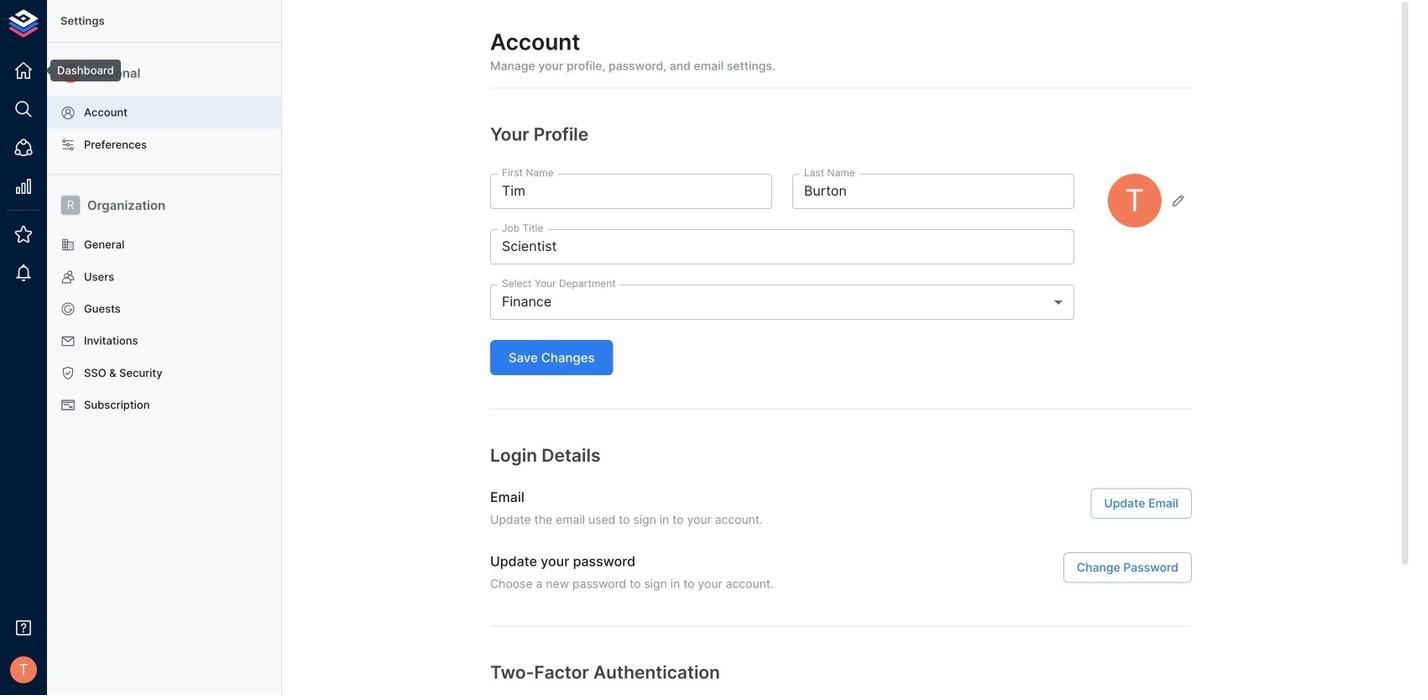 Task type: locate. For each thing, give the bounding box(es) containing it.
tooltip
[[39, 60, 121, 82]]

  field
[[490, 285, 1075, 320]]



Task type: describe. For each thing, give the bounding box(es) containing it.
John text field
[[490, 174, 773, 209]]

Doe text field
[[793, 174, 1075, 209]]

CEO text field
[[490, 229, 1075, 264]]



Task type: vqa. For each thing, say whether or not it's contained in the screenshot.
"Burton" in the 04:07 PM Tim Burton created 2024 Budget folder .
no



